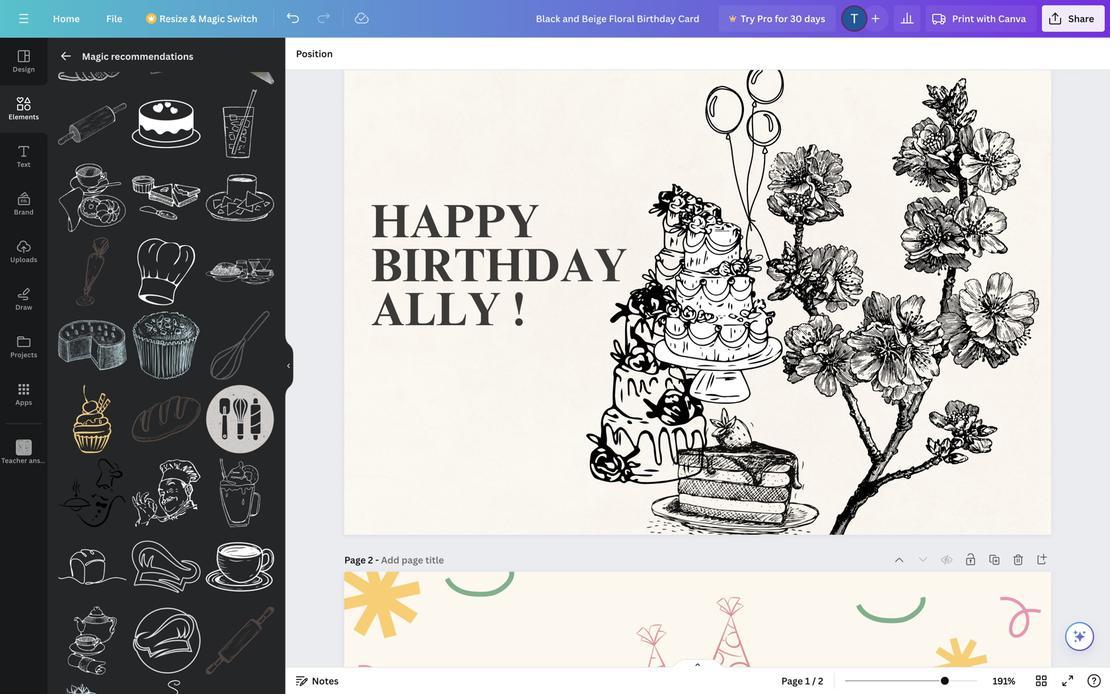 Task type: locate. For each thing, give the bounding box(es) containing it.
projects
[[10, 350, 37, 359]]

rustic bakery element. image
[[58, 237, 127, 306], [132, 385, 201, 454], [206, 607, 274, 675]]

notes
[[312, 675, 339, 687]]

resize
[[159, 12, 188, 25]]

brand button
[[0, 181, 48, 228]]

page 1 / 2
[[782, 675, 824, 687]]

0 vertical spatial 2
[[368, 554, 373, 566]]

switch
[[227, 12, 258, 25]]

2
[[368, 554, 373, 566], [819, 675, 824, 687]]

print
[[953, 12, 975, 25]]

design button
[[0, 38, 48, 85]]

canva assistant image
[[1072, 629, 1088, 645]]

magic recommendations
[[82, 50, 194, 62]]

191% button
[[983, 670, 1026, 692]]

projects button
[[0, 323, 48, 371]]

1 vertical spatial rustic bakery element. image
[[132, 385, 201, 454]]

1 horizontal spatial rustic bakery element. image
[[132, 385, 201, 454]]

0 vertical spatial page
[[345, 554, 366, 566]]

0 horizontal spatial rustic bakery element. image
[[58, 237, 127, 306]]

apps button
[[0, 371, 48, 419]]

page left -
[[345, 554, 366, 566]]

show pages image
[[666, 659, 730, 669]]

resize & magic switch button
[[138, 5, 268, 32]]

magic
[[198, 12, 225, 25], [82, 50, 109, 62]]

pro
[[758, 12, 773, 25]]

1 horizontal spatial magic
[[198, 12, 225, 25]]

1 horizontal spatial 2
[[819, 675, 824, 687]]

draw
[[15, 303, 32, 312]]

2 vertical spatial rustic bakery element. image
[[206, 607, 274, 675]]

days
[[805, 12, 826, 25]]

2 right /
[[819, 675, 824, 687]]

for
[[775, 12, 788, 25]]

1 horizontal spatial page
[[782, 675, 803, 687]]

page left '1'
[[782, 675, 803, 687]]

group
[[206, 16, 274, 84], [206, 82, 274, 158], [58, 229, 127, 306], [132, 229, 201, 306], [58, 303, 127, 380], [132, 303, 201, 380], [206, 303, 274, 380], [206, 377, 274, 454], [58, 385, 127, 454], [132, 385, 201, 454], [58, 451, 127, 527], [132, 451, 201, 527], [132, 599, 201, 675], [206, 599, 274, 675]]

file
[[106, 12, 122, 25]]

brand
[[14, 208, 34, 217]]

1 vertical spatial 2
[[819, 675, 824, 687]]

2 horizontal spatial rustic bakery element. image
[[206, 607, 274, 675]]

2 left -
[[368, 554, 373, 566]]

answer
[[29, 456, 52, 465]]

uploads
[[10, 255, 37, 264]]

1 vertical spatial page
[[782, 675, 803, 687]]

side panel tab list
[[0, 38, 69, 477]]

1 vertical spatial magic
[[82, 50, 109, 62]]

0 horizontal spatial page
[[345, 554, 366, 566]]

Page title text field
[[381, 553, 446, 567]]

0 horizontal spatial magic
[[82, 50, 109, 62]]

page 1 / 2 button
[[777, 670, 829, 692]]

happy
[[371, 204, 540, 251]]

text button
[[0, 133, 48, 181]]

home link
[[42, 5, 90, 32]]

0 vertical spatial magic
[[198, 12, 225, 25]]

page inside button
[[782, 675, 803, 687]]

0 vertical spatial rustic bakery element. image
[[58, 237, 127, 306]]

1
[[806, 675, 811, 687]]

&
[[190, 12, 196, 25]]

;
[[23, 457, 25, 465]]

page
[[345, 554, 366, 566], [782, 675, 803, 687]]

share
[[1069, 12, 1095, 25]]

birthday cup cake outline illustration image
[[58, 385, 127, 454]]

magic right &
[[198, 12, 225, 25]]

uploads button
[[0, 228, 48, 276]]

page for page 1 / 2
[[782, 675, 803, 687]]

keys
[[54, 456, 69, 465]]

page 2 -
[[345, 554, 381, 566]]

magic down file
[[82, 50, 109, 62]]

untitled media image
[[206, 16, 274, 84]]

canva
[[999, 12, 1027, 25]]

illustration of a chef image
[[58, 459, 127, 527]]



Task type: describe. For each thing, give the bounding box(es) containing it.
draw button
[[0, 276, 48, 323]]

birthday
[[371, 248, 628, 295]]

text
[[17, 160, 31, 169]]

magic inside resize & magic switch button
[[198, 12, 225, 25]]

/
[[813, 675, 817, 687]]

notes button
[[291, 670, 344, 692]]

-
[[376, 554, 379, 566]]

try pro for 30 days button
[[719, 5, 836, 32]]

2 inside button
[[819, 675, 824, 687]]

main menu bar
[[0, 0, 1111, 38]]

share button
[[1043, 5, 1106, 32]]

191%
[[993, 675, 1016, 687]]

kitchen doodle image
[[206, 311, 274, 380]]

position
[[296, 47, 333, 60]]

resize & magic switch
[[159, 12, 258, 25]]

home
[[53, 12, 80, 25]]

print with canva
[[953, 12, 1027, 25]]

print with canva button
[[926, 5, 1037, 32]]

elements
[[9, 112, 39, 121]]

0 horizontal spatial 2
[[368, 554, 373, 566]]

file button
[[96, 5, 133, 32]]

ally
[[371, 292, 501, 338]]

teacher
[[1, 456, 27, 465]]

page for page 2 -
[[345, 554, 366, 566]]

Design title text field
[[526, 5, 714, 32]]

try pro for 30 days
[[741, 12, 826, 25]]

teacher answer keys
[[1, 456, 69, 465]]

hide image
[[285, 334, 294, 398]]

!
[[513, 292, 526, 338]]

30
[[791, 12, 803, 25]]

apps
[[15, 398, 32, 407]]

ally !
[[371, 292, 526, 338]]

with
[[977, 12, 997, 25]]

elements button
[[0, 85, 48, 133]]

design
[[13, 65, 35, 74]]

try
[[741, 12, 755, 25]]

recommendations
[[111, 50, 194, 62]]

position button
[[291, 43, 338, 64]]



Task type: vqa. For each thing, say whether or not it's contained in the screenshot.
Design
yes



